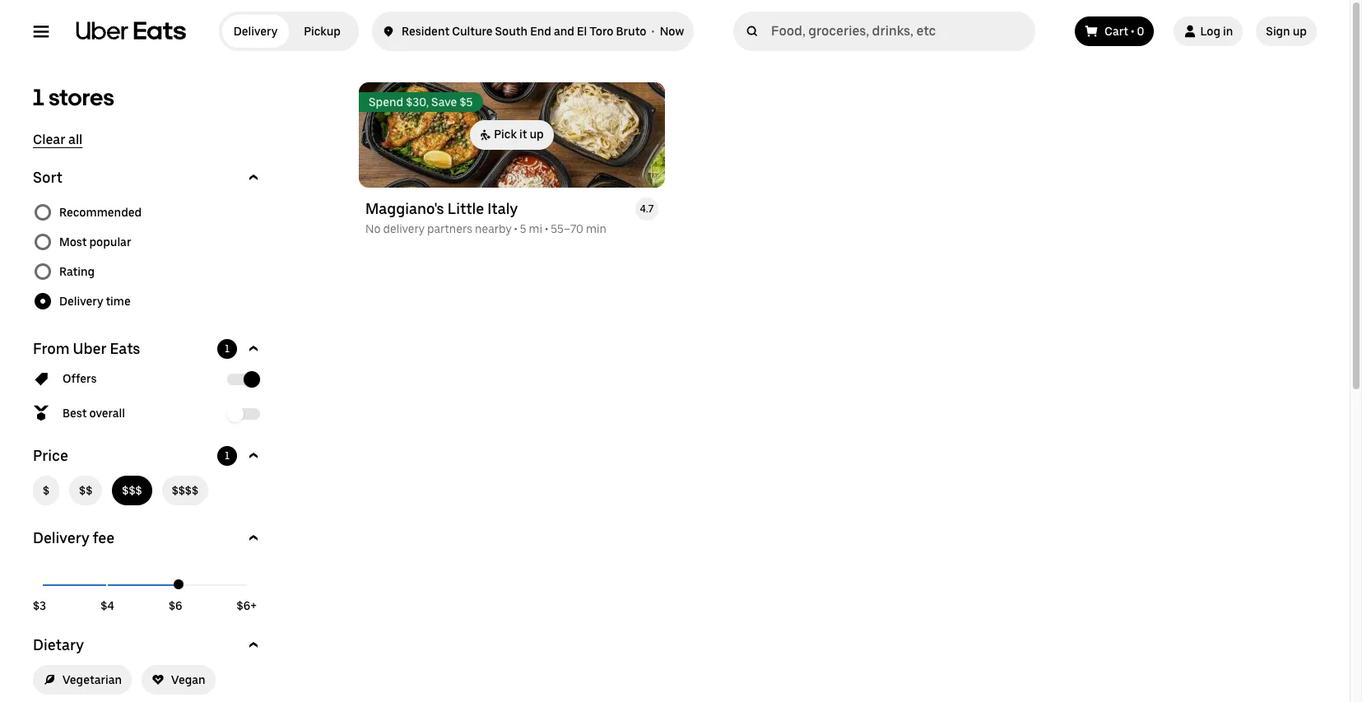 Task type: locate. For each thing, give the bounding box(es) containing it.
uber eats home image
[[76, 21, 186, 41]]

rating
[[59, 265, 95, 278]]

delivery inside radio
[[234, 25, 278, 38]]

el
[[577, 25, 587, 38]]

0
[[1137, 25, 1145, 38]]

best overall
[[63, 407, 125, 420]]

delivery for delivery
[[234, 25, 278, 38]]

all
[[68, 132, 83, 147]]

log
[[1201, 25, 1221, 38]]

uber
[[73, 340, 107, 357]]

popular
[[89, 235, 131, 249]]

main navigation menu image
[[33, 23, 49, 40]]

south
[[495, 25, 528, 38]]

deliver to image
[[382, 21, 395, 41]]

offers
[[63, 372, 97, 385]]

0 horizontal spatial •
[[652, 25, 655, 38]]

delivery left the pickup
[[234, 25, 278, 38]]

delivery down rating
[[59, 295, 103, 308]]

recommended
[[59, 206, 142, 219]]

$$
[[79, 484, 92, 497]]

Food, groceries, drinks, etc text field
[[772, 23, 1029, 40]]

1 vertical spatial 1
[[225, 343, 230, 355]]

log in link
[[1174, 16, 1243, 46]]

sort button
[[33, 168, 263, 188]]

Delivery radio
[[222, 15, 289, 48]]

from
[[33, 340, 70, 357]]

delivery left fee
[[33, 529, 89, 547]]

fee
[[93, 529, 115, 547]]

dietary
[[33, 636, 84, 654]]

culture
[[452, 25, 493, 38]]

log in
[[1201, 25, 1234, 38]]

end
[[530, 25, 551, 38]]

sign
[[1266, 25, 1291, 38]]

• left 0 on the right top of the page
[[1131, 25, 1135, 38]]

from uber eats
[[33, 340, 140, 357]]

most popular
[[59, 235, 131, 249]]

most
[[59, 235, 87, 249]]

cart
[[1105, 25, 1129, 38]]

stores
[[49, 83, 114, 111]]

$$ button
[[69, 476, 102, 506]]

2 vertical spatial 1
[[225, 450, 230, 462]]

2 vertical spatial delivery
[[33, 529, 89, 547]]

delivery fee
[[33, 529, 115, 547]]

1 stores
[[33, 83, 114, 111]]

• left now
[[652, 25, 655, 38]]

toro
[[590, 25, 614, 38]]

delivery inside option group
[[59, 295, 103, 308]]

vegetarian
[[63, 673, 122, 687]]

delivery
[[234, 25, 278, 38], [59, 295, 103, 308], [33, 529, 89, 547]]

0 vertical spatial delivery
[[234, 25, 278, 38]]

1 vertical spatial delivery
[[59, 295, 103, 308]]

option group
[[33, 198, 263, 316]]

Pickup radio
[[289, 15, 356, 48]]

option group containing recommended
[[33, 198, 263, 316]]

$6+
[[237, 599, 257, 613]]

•
[[652, 25, 655, 38], [1131, 25, 1135, 38]]

sign up link
[[1257, 16, 1317, 46]]

pickup
[[304, 25, 341, 38]]

$3
[[33, 599, 46, 613]]

1
[[33, 83, 44, 111], [225, 343, 230, 355], [225, 450, 230, 462]]

time
[[106, 295, 131, 308]]

1 horizontal spatial •
[[1131, 25, 1135, 38]]

delivery inside button
[[33, 529, 89, 547]]

1 • from the left
[[652, 25, 655, 38]]



Task type: describe. For each thing, give the bounding box(es) containing it.
$ button
[[33, 476, 59, 506]]

2 • from the left
[[1131, 25, 1135, 38]]

clear
[[33, 132, 65, 147]]

price
[[33, 447, 68, 464]]

vegan button
[[142, 665, 215, 695]]

delivery fee button
[[33, 529, 263, 548]]

delivery time
[[59, 295, 131, 308]]

bruto
[[616, 25, 647, 38]]

resident culture south end and el toro bruto • now
[[402, 25, 684, 38]]

sort
[[33, 169, 63, 186]]

delivery for delivery time
[[59, 295, 103, 308]]

$$$ button
[[112, 476, 152, 506]]

$$$$ button
[[162, 476, 208, 506]]

sign up
[[1266, 25, 1307, 38]]

delivery for delivery fee
[[33, 529, 89, 547]]

overall
[[89, 407, 125, 420]]

$$$
[[122, 484, 142, 497]]

vegan
[[171, 673, 206, 687]]

resident
[[402, 25, 450, 38]]

up
[[1293, 25, 1307, 38]]

now
[[660, 25, 684, 38]]

$4
[[101, 599, 114, 613]]

and
[[554, 25, 575, 38]]

in
[[1223, 25, 1234, 38]]

vegetarian button
[[33, 665, 132, 695]]

0 vertical spatial 1
[[33, 83, 44, 111]]

1 for price
[[225, 450, 230, 462]]

$
[[43, 484, 49, 497]]

$6
[[169, 599, 182, 613]]

clear all button
[[33, 132, 83, 148]]

clear all
[[33, 132, 83, 147]]

cart • 0
[[1105, 25, 1145, 38]]

1 for from uber eats
[[225, 343, 230, 355]]

$$$$
[[172, 484, 198, 497]]

dietary button
[[33, 636, 263, 655]]

eats
[[110, 340, 140, 357]]

best
[[63, 407, 87, 420]]



Task type: vqa. For each thing, say whether or not it's contained in the screenshot.
May at bottom
no



